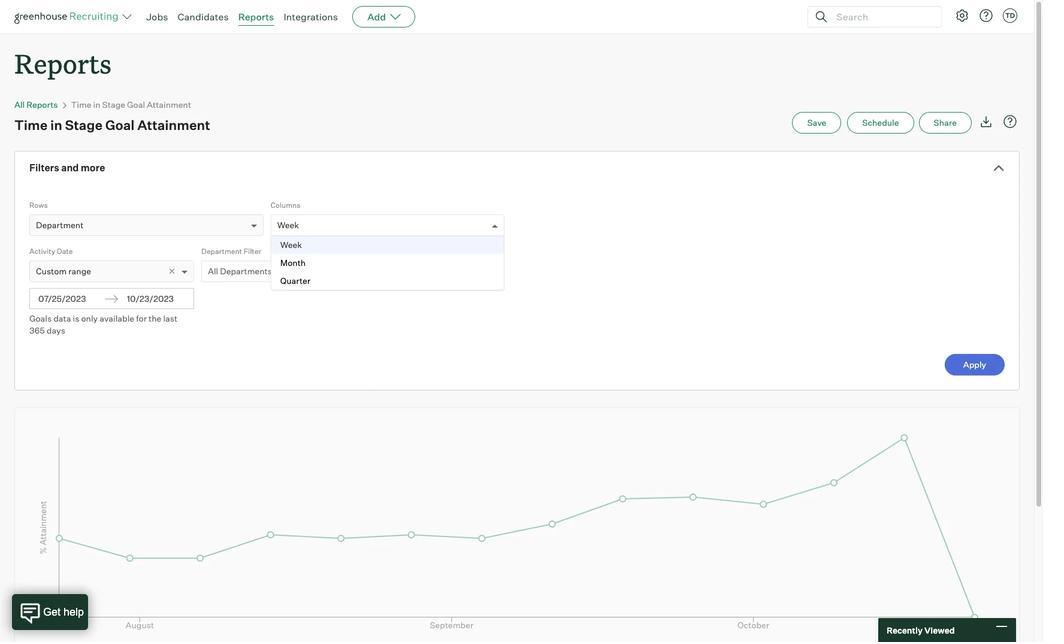 Task type: vqa. For each thing, say whether or not it's contained in the screenshot.
Activity Date
yes



Task type: describe. For each thing, give the bounding box(es) containing it.
for
[[136, 314, 147, 324]]

10/23/2023
[[127, 294, 174, 304]]

filter
[[244, 247, 261, 256]]

department option
[[36, 220, 84, 230]]

days
[[47, 326, 65, 336]]

and
[[61, 162, 79, 174]]

apply
[[964, 360, 987, 370]]

activity date
[[29, 247, 73, 256]]

1 vertical spatial reports
[[14, 46, 112, 81]]

integrations
[[284, 11, 338, 23]]

department for department
[[36, 220, 84, 230]]

range
[[68, 266, 91, 277]]

all reports
[[14, 100, 58, 110]]

filters and more
[[29, 162, 105, 174]]

td button
[[1004, 8, 1018, 23]]

0 vertical spatial week option
[[277, 220, 299, 230]]

week for week option to the top
[[277, 220, 299, 230]]

filters
[[29, 162, 59, 174]]

td
[[1006, 11, 1016, 20]]

1 vertical spatial time
[[14, 117, 48, 133]]

goals
[[29, 314, 52, 324]]

0 vertical spatial reports
[[238, 11, 274, 23]]

last
[[163, 314, 178, 324]]

the
[[149, 314, 162, 324]]

only
[[81, 314, 98, 324]]

all for all reports
[[14, 100, 25, 110]]

week for the bottommost week option
[[280, 240, 302, 250]]

1 vertical spatial in
[[50, 117, 62, 133]]

xychart image
[[29, 408, 1006, 643]]

data
[[54, 314, 71, 324]]

1 vertical spatial time in stage goal attainment
[[14, 117, 210, 133]]

1 horizontal spatial time
[[71, 100, 91, 110]]

custom range
[[36, 266, 91, 277]]

candidates
[[178, 11, 229, 23]]

07/25/2023
[[38, 294, 86, 304]]

reports link
[[238, 11, 274, 23]]

jobs link
[[146, 11, 168, 23]]

departments
[[220, 266, 272, 277]]

1 vertical spatial goal
[[105, 117, 135, 133]]

columns
[[271, 201, 301, 210]]

1 vertical spatial attainment
[[137, 117, 210, 133]]

Search text field
[[834, 8, 931, 25]]

time in stage goal attainment link
[[71, 100, 191, 110]]

365
[[29, 326, 45, 336]]

schedule button
[[848, 112, 915, 134]]

0 vertical spatial attainment
[[147, 100, 191, 110]]

is
[[73, 314, 79, 324]]

recently
[[887, 626, 923, 636]]

save and schedule this report to revisit it! element
[[793, 112, 848, 134]]



Task type: locate. For each thing, give the bounding box(es) containing it.
list box containing week
[[271, 236, 505, 290]]

1 vertical spatial all
[[208, 266, 218, 277]]

week inside week option
[[280, 240, 302, 250]]

all reports link
[[14, 100, 58, 110]]

save button
[[793, 112, 842, 134]]

goals data is only available for the last 365 days
[[29, 314, 178, 336]]

rows
[[29, 201, 48, 210]]

department up the all departments
[[201, 247, 242, 256]]

week
[[277, 220, 299, 230], [280, 240, 302, 250]]

list box
[[271, 236, 505, 290]]

×
[[169, 264, 176, 277]]

schedule
[[863, 118, 900, 128]]

viewed
[[925, 626, 955, 636]]

custom
[[36, 266, 67, 277]]

0 horizontal spatial all
[[14, 100, 25, 110]]

all
[[14, 100, 25, 110], [208, 266, 218, 277]]

1 vertical spatial week option
[[271, 236, 505, 254]]

week up month
[[280, 240, 302, 250]]

0 vertical spatial all
[[14, 100, 25, 110]]

month option
[[271, 254, 505, 272]]

download image
[[980, 115, 994, 129]]

0 vertical spatial week
[[277, 220, 299, 230]]

share button
[[919, 112, 973, 134]]

department
[[36, 220, 84, 230], [201, 247, 242, 256]]

department up date
[[36, 220, 84, 230]]

attainment
[[147, 100, 191, 110], [137, 117, 210, 133]]

week option down columns
[[277, 220, 299, 230]]

share
[[934, 118, 958, 128]]

0 vertical spatial department
[[36, 220, 84, 230]]

time in stage goal attainment
[[71, 100, 191, 110], [14, 117, 210, 133]]

0 vertical spatial goal
[[127, 100, 145, 110]]

available
[[100, 314, 134, 324]]

configure image
[[956, 8, 970, 23]]

1 vertical spatial department
[[201, 247, 242, 256]]

jobs
[[146, 11, 168, 23]]

time right all reports link
[[71, 100, 91, 110]]

integrations link
[[284, 11, 338, 23]]

1 horizontal spatial department
[[201, 247, 242, 256]]

recently viewed
[[887, 626, 955, 636]]

department for department filter
[[201, 247, 242, 256]]

stage
[[102, 100, 125, 110], [65, 117, 103, 133]]

0 horizontal spatial in
[[50, 117, 62, 133]]

1 horizontal spatial in
[[93, 100, 100, 110]]

faq image
[[1004, 115, 1018, 129]]

reports
[[238, 11, 274, 23], [14, 46, 112, 81], [27, 100, 58, 110]]

None field
[[277, 215, 280, 238]]

apply button
[[946, 354, 1006, 376]]

0 horizontal spatial time
[[14, 117, 48, 133]]

candidates link
[[178, 11, 229, 23]]

1 vertical spatial week
[[280, 240, 302, 250]]

date
[[57, 247, 73, 256]]

0 vertical spatial time in stage goal attainment
[[71, 100, 191, 110]]

0 horizontal spatial department
[[36, 220, 84, 230]]

department filter
[[201, 247, 261, 256]]

0 vertical spatial in
[[93, 100, 100, 110]]

month
[[280, 258, 306, 268]]

all for all departments
[[208, 266, 218, 277]]

in
[[93, 100, 100, 110], [50, 117, 62, 133]]

2 vertical spatial reports
[[27, 100, 58, 110]]

0 vertical spatial stage
[[102, 100, 125, 110]]

week option
[[277, 220, 299, 230], [271, 236, 505, 254]]

greenhouse recruiting image
[[14, 10, 122, 24]]

0 vertical spatial time
[[71, 100, 91, 110]]

activity
[[29, 247, 55, 256]]

1 vertical spatial stage
[[65, 117, 103, 133]]

time down all reports link
[[14, 117, 48, 133]]

1 horizontal spatial all
[[208, 266, 218, 277]]

week down columns
[[277, 220, 299, 230]]

time
[[71, 100, 91, 110], [14, 117, 48, 133]]

quarter
[[280, 276, 311, 286]]

more
[[81, 162, 105, 174]]

td button
[[1001, 6, 1020, 25]]

week option up quarter "option"
[[271, 236, 505, 254]]

add button
[[353, 6, 416, 28]]

custom range option
[[36, 266, 91, 277]]

save
[[808, 118, 827, 128]]

quarter option
[[271, 272, 505, 290]]

goal
[[127, 100, 145, 110], [105, 117, 135, 133]]

all departments
[[208, 266, 272, 277]]

add
[[368, 11, 386, 23]]



